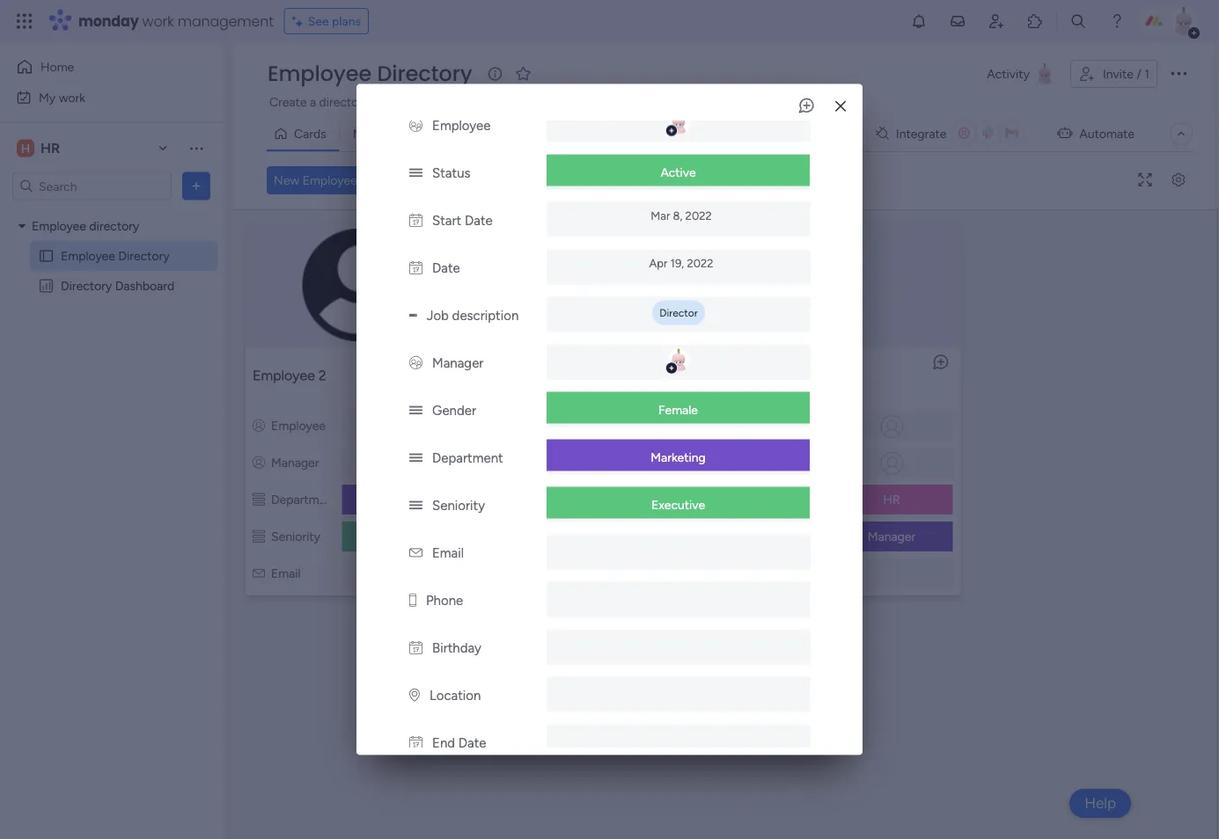 Task type: locate. For each thing, give the bounding box(es) containing it.
2 dapulse date column image from the top
[[409, 641, 422, 657]]

0 horizontal spatial marketing
[[376, 492, 431, 507]]

see inside button
[[308, 14, 329, 29]]

2 horizontal spatial card cover image image
[[833, 271, 861, 299]]

dapulse person column image
[[253, 419, 265, 433], [497, 455, 509, 470], [741, 455, 753, 470]]

0 horizontal spatial the
[[699, 95, 717, 110]]

search everything image
[[1069, 12, 1087, 30]]

1 vertical spatial v2 status image
[[409, 451, 422, 466]]

dialog
[[356, 33, 863, 840]]

2 the from the left
[[1098, 95, 1116, 110]]

0 vertical spatial directory
[[319, 95, 369, 110]]

dapulse person column image for employee
[[741, 419, 753, 433]]

0 vertical spatial 1
[[1144, 66, 1150, 81]]

inbox image
[[949, 12, 966, 30]]

2022 right 8,
[[685, 209, 712, 223]]

employee down employee directory
[[61, 249, 115, 264]]

0 vertical spatial dapulse date column image
[[409, 213, 422, 229]]

date right start
[[465, 213, 493, 229]]

v2 status outline image for hr
[[741, 492, 753, 507]]

department
[[432, 451, 503, 466], [271, 492, 337, 507], [515, 492, 582, 507], [760, 492, 826, 507]]

2 horizontal spatial dapulse person column image
[[741, 455, 753, 470]]

0 horizontal spatial work
[[59, 90, 85, 105]]

dapulse person column image
[[741, 419, 753, 433], [253, 455, 265, 470]]

employee
[[268, 59, 372, 88], [432, 118, 491, 134], [303, 173, 357, 188], [32, 219, 86, 234], [61, 249, 115, 264], [253, 367, 315, 384], [497, 367, 559, 384], [741, 367, 803, 384], [271, 419, 326, 433], [515, 419, 570, 433], [760, 419, 814, 433]]

1 v2 status image from the top
[[409, 165, 422, 181]]

caret down image
[[18, 220, 26, 232]]

help button
[[1070, 790, 1131, 819]]

1 vertical spatial directory
[[89, 219, 139, 234]]

see left plans
[[308, 14, 329, 29]]

0 horizontal spatial card cover image image
[[257, 229, 461, 341]]

0 horizontal spatial directory
[[61, 279, 112, 294]]

0 horizontal spatial see
[[308, 14, 329, 29]]

see plans
[[308, 14, 361, 29]]

table
[[382, 126, 411, 141]]

0 vertical spatial dapulse person column image
[[741, 419, 753, 433]]

apps image
[[1026, 12, 1044, 30]]

this
[[1007, 95, 1027, 110]]

1 horizontal spatial the
[[1098, 95, 1116, 110]]

the right during
[[699, 95, 717, 110]]

marketing
[[651, 450, 706, 465], [376, 492, 431, 507]]

dapulse date column image
[[409, 260, 422, 276], [409, 641, 422, 657]]

phone
[[426, 593, 463, 609]]

1 dapulse date column image from the top
[[409, 213, 422, 229]]

1 horizontal spatial dapulse person column image
[[741, 419, 753, 433]]

v2 status image
[[409, 165, 422, 181], [409, 451, 422, 466], [409, 498, 422, 514]]

v2 status outline image
[[253, 492, 265, 507], [741, 492, 753, 507], [253, 529, 265, 544], [741, 529, 753, 544]]

my work
[[39, 90, 85, 105]]

settings image
[[1164, 174, 1193, 187]]

directory down the search in workspace field
[[89, 219, 139, 234]]

new
[[274, 173, 299, 188]]

moved
[[952, 95, 989, 110]]

work for my
[[59, 90, 85, 105]]

monday work management
[[78, 11, 273, 31]]

employee up public board icon
[[32, 219, 86, 234]]

1
[[1144, 66, 1150, 81], [563, 367, 568, 384]]

1 vertical spatial see
[[803, 94, 824, 109]]

directory up dashboard
[[118, 249, 170, 264]]

email
[[432, 546, 464, 561], [271, 566, 301, 581], [760, 566, 789, 581]]

1 dapulse date column image from the top
[[409, 260, 422, 276]]

2022 for date
[[687, 256, 713, 271]]

0 horizontal spatial employee directory
[[61, 249, 170, 264]]

dapulse person column image for manager
[[253, 455, 265, 470]]

1 horizontal spatial directory
[[118, 249, 170, 264]]

show board description image
[[485, 65, 506, 83]]

dapulse date column image left birthday
[[409, 641, 422, 657]]

2 vertical spatial date
[[458, 736, 486, 752]]

1 vertical spatial hr
[[883, 492, 900, 507]]

process
[[788, 95, 832, 110]]

see for see plans
[[308, 14, 329, 29]]

2 vertical spatial v2 status image
[[409, 498, 422, 514]]

dapulse date column image left start
[[409, 213, 422, 229]]

2 v2 status image from the top
[[409, 451, 422, 466]]

v2 multiple person column image
[[409, 356, 422, 371]]

0 vertical spatial hr
[[40, 140, 60, 157]]

0 horizontal spatial dapulse person column image
[[253, 455, 265, 470]]

be
[[935, 95, 949, 110]]

0 vertical spatial 2022
[[685, 209, 712, 223]]

0 horizontal spatial v2 email column image
[[253, 566, 265, 581]]

1 horizontal spatial marketing
[[651, 450, 706, 465]]

0 vertical spatial work
[[142, 11, 174, 31]]

employee directory
[[268, 59, 472, 88], [61, 249, 170, 264]]

1 horizontal spatial hr
[[883, 492, 900, 507]]

1 horizontal spatial dapulse person column image
[[497, 455, 509, 470]]

1 horizontal spatial see
[[803, 94, 824, 109]]

dapulse integrations image
[[876, 127, 889, 140]]

new employee
[[274, 173, 357, 188]]

1 vertical spatial directory
[[118, 249, 170, 264]]

directory right a
[[319, 95, 369, 110]]

can
[[835, 95, 855, 110]]

public dashboard image
[[38, 278, 55, 294]]

dapulse date column image for end date
[[409, 736, 422, 752]]

work right 'monday'
[[142, 11, 174, 31]]

more
[[827, 94, 855, 109]]

email for employee 2
[[271, 566, 301, 581]]

hr
[[40, 140, 60, 157], [883, 492, 900, 507]]

manager for employee 1
[[515, 455, 563, 470]]

automatically
[[858, 95, 932, 110]]

v2 status image
[[409, 403, 422, 419]]

0 horizontal spatial email
[[271, 566, 301, 581]]

date right the end
[[458, 736, 486, 752]]

0 horizontal spatial dapulse person column image
[[253, 419, 265, 433]]

see more
[[803, 94, 855, 109]]

card cover image image
[[257, 229, 461, 341], [589, 271, 617, 299], [833, 271, 861, 299]]

2022
[[685, 209, 712, 223], [687, 256, 713, 271]]

1 inside button
[[1144, 66, 1150, 81]]

list box
[[0, 208, 224, 539]]

1 vertical spatial 1
[[563, 367, 568, 384]]

0 vertical spatial v2 email column image
[[409, 546, 422, 561]]

work right my on the left of page
[[59, 90, 85, 105]]

employee down employee 2
[[271, 419, 326, 433]]

cards button
[[267, 120, 339, 148]]

directory
[[377, 59, 472, 88], [118, 249, 170, 264], [61, 279, 112, 294]]

3 v2 status image from the top
[[409, 498, 422, 514]]

activity button
[[980, 60, 1063, 88]]

2 horizontal spatial email
[[760, 566, 789, 581]]

v2 multiple person column image
[[409, 118, 422, 134]]

end date
[[432, 736, 486, 752]]

v2 email column image
[[409, 546, 422, 561], [253, 566, 265, 581]]

public board image
[[38, 248, 55, 264]]

1 horizontal spatial card cover image image
[[589, 271, 617, 299]]

collapse board header image
[[1174, 127, 1188, 141]]

invite / 1 button
[[1070, 60, 1157, 88]]

see left the more
[[803, 94, 824, 109]]

date down start
[[432, 260, 460, 276]]

2022 right 19,
[[687, 256, 713, 271]]

v2 status image for department
[[409, 451, 422, 466]]

directory right the public dashboard image
[[61, 279, 112, 294]]

1 vertical spatial dapulse person column image
[[253, 455, 265, 470]]

manager
[[432, 356, 484, 371], [271, 455, 319, 470], [515, 455, 563, 470], [760, 455, 808, 470], [868, 529, 916, 544]]

1 horizontal spatial 1
[[1144, 66, 1150, 81]]

see for see more
[[803, 94, 824, 109]]

employee 3
[[741, 367, 815, 384]]

end
[[432, 736, 455, 752]]

1 vertical spatial dapulse date column image
[[409, 736, 422, 752]]

directory up the and
[[377, 59, 472, 88]]

add to favorites image
[[515, 65, 532, 82]]

and
[[430, 95, 450, 110]]

seniority
[[432, 498, 485, 514], [271, 529, 320, 544], [515, 529, 565, 544], [760, 529, 809, 544]]

1 vertical spatial work
[[59, 90, 85, 105]]

status
[[432, 165, 470, 181]]

h
[[21, 141, 30, 156]]

location
[[429, 688, 481, 704]]

2 dapulse date column image from the top
[[409, 736, 422, 752]]

dapulse date column image left the end
[[409, 736, 422, 752]]

dapulse date column image up v2 dropdown column icon
[[409, 260, 422, 276]]

1 horizontal spatial directory
[[319, 95, 369, 110]]

home button
[[11, 53, 189, 81]]

a
[[310, 95, 316, 110]]

1 vertical spatial 2022
[[687, 256, 713, 271]]

active
[[660, 165, 696, 180]]

activity
[[987, 66, 1030, 81]]

employee right new
[[303, 173, 357, 188]]

work inside button
[[59, 90, 85, 105]]

dapulse date column image
[[409, 213, 422, 229], [409, 736, 422, 752]]

employees.
[[480, 95, 543, 110]]

see more link
[[801, 92, 857, 110]]

date
[[465, 213, 493, 229], [432, 260, 460, 276], [458, 736, 486, 752]]

workspace image
[[17, 139, 34, 158]]

v2 status image for seniority
[[409, 498, 422, 514]]

it
[[642, 492, 652, 507]]

dapulse date column image for date
[[409, 260, 422, 276]]

0 vertical spatial employee directory
[[268, 59, 472, 88]]

person button
[[486, 166, 563, 195]]

start date
[[432, 213, 493, 229]]

0 vertical spatial marketing
[[651, 450, 706, 465]]

option
[[0, 210, 224, 214]]

1 vertical spatial dapulse date column image
[[409, 641, 422, 657]]

0 vertical spatial v2 status image
[[409, 165, 422, 181]]

the
[[699, 95, 717, 110], [1098, 95, 1116, 110]]

hr inside workspace selection element
[[40, 140, 60, 157]]

list box containing employee directory
[[0, 208, 224, 539]]

employee directory up of
[[268, 59, 472, 88]]

0 vertical spatial see
[[308, 14, 329, 29]]

the right using
[[1098, 95, 1116, 110]]

manager for employee 2
[[271, 455, 319, 470]]

dialog containing employee
[[356, 33, 863, 840]]

row group
[[237, 214, 1214, 608]]

0 horizontal spatial directory
[[89, 219, 139, 234]]

gender
[[432, 403, 476, 419]]

1 horizontal spatial work
[[142, 11, 174, 31]]

create a directory of current and past employees. each applicant hired during the recruitment process can automatically be moved to this board using the automation center
[[269, 95, 1219, 110]]

center
[[1186, 95, 1219, 110]]

0 vertical spatial dapulse date column image
[[409, 260, 422, 276]]

0 horizontal spatial hr
[[40, 140, 60, 157]]

work
[[142, 11, 174, 31], [59, 90, 85, 105]]

2 horizontal spatial directory
[[377, 59, 472, 88]]

1 horizontal spatial v2 email column image
[[409, 546, 422, 561]]

0 vertical spatial date
[[465, 213, 493, 229]]

employee directory up "directory dashboard"
[[61, 249, 170, 264]]

email for employee 3
[[760, 566, 789, 581]]

apr
[[649, 256, 667, 271]]

0 vertical spatial directory
[[377, 59, 472, 88]]

row group containing employee 2
[[237, 214, 1214, 608]]



Task type: describe. For each thing, give the bounding box(es) containing it.
workspace selection element
[[17, 138, 63, 159]]

each
[[546, 95, 573, 110]]

Search in workspace field
[[37, 176, 147, 196]]

v2 dropdown column image
[[409, 308, 417, 324]]

notifications image
[[910, 12, 928, 30]]

main table button
[[339, 120, 424, 148]]

employee left 3
[[741, 367, 803, 384]]

invite / 1
[[1103, 66, 1150, 81]]

v2 location column image
[[409, 688, 420, 704]]

my
[[39, 90, 56, 105]]

plans
[[332, 14, 361, 29]]

employee inside button
[[303, 173, 357, 188]]

filter button
[[568, 166, 651, 195]]

automation
[[1119, 95, 1183, 110]]

current
[[387, 95, 427, 110]]

card cover image image for employee 1
[[589, 271, 617, 299]]

past
[[453, 95, 477, 110]]

v2 phone column image
[[409, 593, 416, 609]]

hr inside row group
[[883, 492, 900, 507]]

2022 for start date
[[685, 209, 712, 223]]

open full screen image
[[1131, 174, 1159, 187]]

mid-level
[[622, 529, 673, 544]]

Search field
[[424, 168, 477, 193]]

v2 email column image
[[741, 566, 753, 581]]

8,
[[673, 209, 682, 223]]

employee directory
[[32, 219, 139, 234]]

work for monday
[[142, 11, 174, 31]]

manager for employee 3
[[760, 455, 808, 470]]

sort button
[[656, 166, 719, 195]]

create
[[269, 95, 307, 110]]

using
[[1065, 95, 1095, 110]]

see plans button
[[284, 8, 369, 34]]

1 horizontal spatial email
[[432, 546, 464, 561]]

board
[[1030, 95, 1062, 110]]

employee down description
[[497, 367, 559, 384]]

1 vertical spatial marketing
[[376, 492, 431, 507]]

new employee button
[[267, 166, 364, 195]]

close image
[[835, 100, 846, 113]]

level
[[648, 529, 673, 544]]

date for end
[[458, 736, 486, 752]]

3
[[807, 367, 815, 384]]

invite members image
[[988, 12, 1005, 30]]

arrow down image
[[630, 170, 651, 191]]

director
[[659, 307, 698, 319]]

help image
[[1108, 12, 1126, 30]]

start
[[432, 213, 461, 229]]

my work button
[[11, 83, 189, 111]]

sort
[[685, 173, 708, 188]]

automate
[[1079, 126, 1135, 141]]

female
[[658, 403, 698, 418]]

main table
[[353, 126, 411, 141]]

dapulse person column image for employee 3
[[741, 455, 753, 470]]

to
[[992, 95, 1004, 110]]

2 vertical spatial directory
[[61, 279, 112, 294]]

2
[[318, 367, 326, 384]]

cards
[[294, 126, 326, 141]]

description
[[452, 308, 519, 324]]

main
[[353, 126, 379, 141]]

employee 1
[[497, 367, 568, 384]]

management
[[178, 11, 273, 31]]

19,
[[670, 256, 684, 271]]

home
[[40, 59, 74, 74]]

add view image
[[435, 127, 442, 140]]

job description
[[427, 308, 519, 324]]

card cover image image for employee 3
[[833, 271, 861, 299]]

date for start
[[465, 213, 493, 229]]

ruby anderson image
[[1170, 7, 1198, 35]]

mar
[[651, 209, 670, 223]]

v2 status image for status
[[409, 165, 422, 181]]

0 horizontal spatial 1
[[563, 367, 568, 384]]

recruitment
[[720, 95, 785, 110]]

apr 19, 2022
[[649, 256, 713, 271]]

v2 search image
[[411, 171, 424, 190]]

v2 status outline image for manager
[[741, 529, 753, 544]]

directory dashboard
[[61, 279, 174, 294]]

employee down employee 3
[[760, 419, 814, 433]]

of
[[372, 95, 384, 110]]

Employee Directory field
[[263, 59, 477, 88]]

employee 2
[[253, 367, 326, 384]]

1 vertical spatial employee directory
[[61, 249, 170, 264]]

v2 status outline image for marketing
[[253, 492, 265, 507]]

mid-
[[622, 529, 648, 544]]

employee down "past"
[[432, 118, 491, 134]]

person
[[514, 173, 552, 188]]

/
[[1137, 66, 1141, 81]]

1 horizontal spatial employee directory
[[268, 59, 472, 88]]

employee left the 2
[[253, 367, 315, 384]]

job
[[427, 308, 449, 324]]

autopilot image
[[1057, 122, 1072, 144]]

employee up a
[[268, 59, 372, 88]]

dashboard
[[115, 279, 174, 294]]

select product image
[[16, 12, 33, 30]]

filter
[[596, 173, 624, 188]]

employee down employee 1
[[515, 419, 570, 433]]

applicant
[[576, 95, 627, 110]]

invite
[[1103, 66, 1134, 81]]

birthday
[[432, 641, 481, 657]]

integrate
[[896, 126, 947, 141]]

1 the from the left
[[699, 95, 717, 110]]

monday
[[78, 11, 139, 31]]

help
[[1085, 795, 1116, 813]]

dapulse date column image for birthday
[[409, 641, 422, 657]]

mar 8, 2022
[[651, 209, 712, 223]]

executive
[[651, 498, 705, 513]]

during
[[661, 95, 696, 110]]

dapulse person column image for employee 1
[[497, 455, 509, 470]]

hired
[[630, 95, 658, 110]]

dapulse date column image for start date
[[409, 213, 422, 229]]

1 vertical spatial date
[[432, 260, 460, 276]]

1 vertical spatial v2 email column image
[[253, 566, 265, 581]]



Task type: vqa. For each thing, say whether or not it's contained in the screenshot.
topmost the 🎁
no



